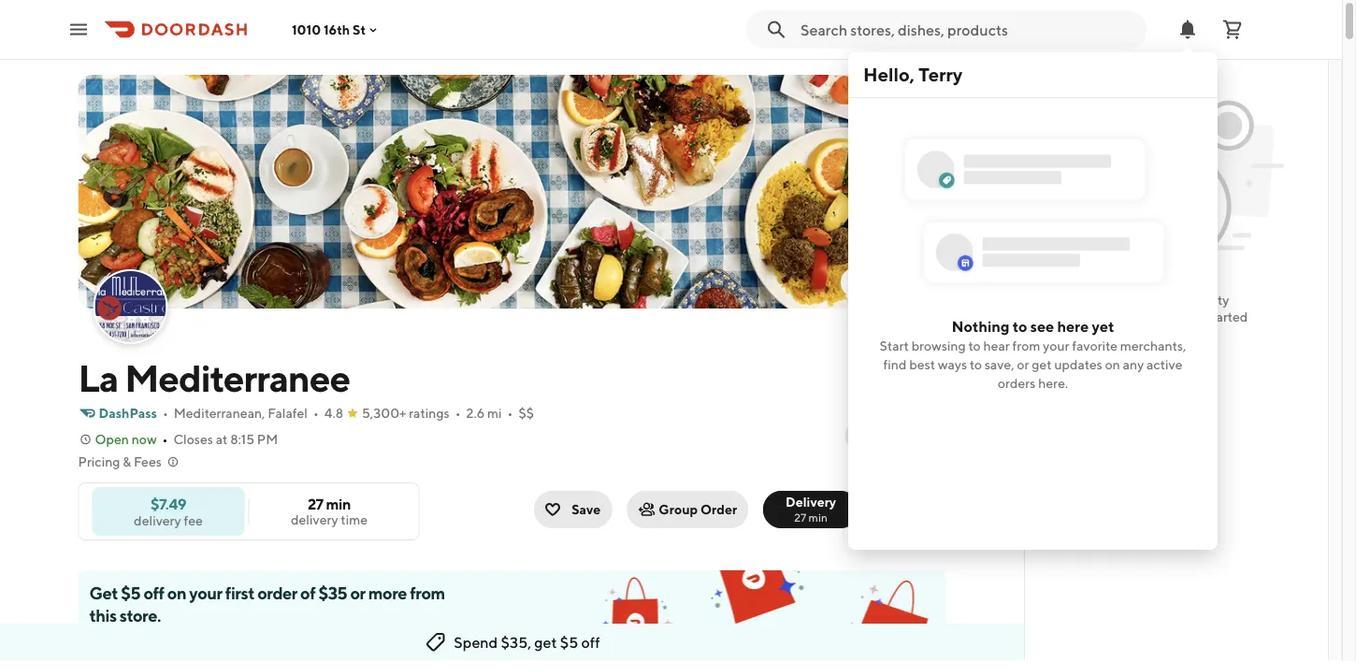 Task type: vqa. For each thing, say whether or not it's contained in the screenshot.
on to the left
yes



Task type: locate. For each thing, give the bounding box(es) containing it.
more
[[368, 583, 407, 603]]

active
[[1147, 357, 1183, 372]]

or right $35
[[350, 583, 366, 603]]

1 horizontal spatial off
[[581, 634, 600, 652]]

this
[[89, 605, 117, 625]]

0 horizontal spatial min
[[326, 495, 351, 513]]

27 down delivery on the right
[[795, 511, 807, 524]]

fees
[[134, 454, 162, 470]]

0 vertical spatial from
[[1013, 338, 1041, 353]]

is
[[1180, 292, 1189, 308]]

mediterranee
[[125, 356, 350, 400]]

mediterranean,
[[174, 406, 265, 421]]

get right $35,
[[534, 634, 557, 652]]

store.
[[120, 605, 161, 625]]

your
[[1124, 292, 1152, 308]]

on left first
[[167, 583, 186, 603]]

2 photos button
[[841, 268, 935, 298]]

1 horizontal spatial delivery
[[291, 512, 338, 528]]

0 horizontal spatial from
[[410, 583, 445, 603]]

find
[[884, 357, 907, 372]]

to
[[1169, 309, 1181, 325], [1013, 317, 1028, 335], [969, 338, 981, 353], [970, 357, 982, 372]]

1 horizontal spatial get
[[1032, 357, 1052, 372]]

off up store.
[[144, 583, 164, 603]]

None radio
[[764, 491, 859, 529]]

delivery left fee
[[134, 513, 181, 528]]

to down cart
[[1169, 309, 1181, 325]]

ways
[[938, 357, 967, 372]]

1 horizontal spatial from
[[1013, 338, 1041, 353]]

empty
[[1192, 292, 1230, 308]]

or up orders
[[1017, 357, 1030, 372]]

0 horizontal spatial delivery
[[134, 513, 181, 528]]

la mediterranee
[[78, 356, 350, 400]]

1 vertical spatial off
[[581, 634, 600, 652]]

1 vertical spatial on
[[167, 583, 186, 603]]

from inside nothing to see here yet start browsing to hear from your favorite merchants, find best ways to save, or get updates on any active orders here.
[[1013, 338, 1041, 353]]

0 vertical spatial get
[[1184, 309, 1204, 325]]

from inside get $5 off on your first order of $35 or more from this store.
[[410, 583, 445, 603]]

on
[[1105, 357, 1121, 372], [167, 583, 186, 603]]

$5 inside get $5 off on your first order of $35 or more from this store.
[[121, 583, 141, 603]]

start
[[880, 338, 909, 353]]

2 horizontal spatial get
[[1184, 309, 1204, 325]]

your down 'see'
[[1043, 338, 1070, 353]]

la mediterranee image
[[78, 75, 946, 309], [95, 271, 166, 342]]

0 vertical spatial $5
[[121, 583, 141, 603]]

delivery
[[786, 494, 837, 510]]

1 vertical spatial from
[[410, 583, 445, 603]]

0 vertical spatial on
[[1105, 357, 1121, 372]]

delivery
[[291, 512, 338, 528], [134, 513, 181, 528]]

ratings
[[409, 406, 450, 421]]

add
[[1106, 309, 1131, 325]]

off inside get $5 off on your first order of $35 or more from this store.
[[144, 583, 164, 603]]

0 horizontal spatial $5
[[121, 583, 141, 603]]

1 horizontal spatial your
[[1043, 338, 1070, 353]]

0 horizontal spatial off
[[144, 583, 164, 603]]

get
[[1184, 309, 1204, 325], [1032, 357, 1052, 372], [534, 634, 557, 652]]

off
[[144, 583, 164, 603], [581, 634, 600, 652]]

order methods option group
[[764, 491, 946, 529]]

$5
[[121, 583, 141, 603], [560, 634, 578, 652]]

1 horizontal spatial min
[[809, 511, 828, 524]]

0 horizontal spatial your
[[189, 583, 222, 603]]

off right $35,
[[581, 634, 600, 652]]

min inside delivery 27 min
[[809, 511, 828, 524]]

from right the more
[[410, 583, 445, 603]]

0 horizontal spatial or
[[350, 583, 366, 603]]

1 horizontal spatial 27
[[795, 511, 807, 524]]

1 vertical spatial your
[[189, 583, 222, 603]]

yet
[[1092, 317, 1115, 335]]

save,
[[985, 357, 1015, 372]]

0 vertical spatial off
[[144, 583, 164, 603]]

0 horizontal spatial on
[[167, 583, 186, 603]]

• right dashpass
[[163, 406, 168, 421]]

items
[[1134, 309, 1166, 325]]

none radio containing delivery
[[764, 491, 859, 529]]

0 vertical spatial your
[[1043, 338, 1070, 353]]

27
[[308, 495, 323, 513], [795, 511, 807, 524]]

hear
[[984, 338, 1010, 353]]

delivery left time on the left bottom
[[291, 512, 338, 528]]

mi
[[487, 406, 502, 421]]

0 vertical spatial or
[[1017, 357, 1030, 372]]

from
[[1013, 338, 1041, 353], [410, 583, 445, 603]]

1 horizontal spatial on
[[1105, 357, 1121, 372]]

8:15
[[230, 432, 254, 447]]

2 vertical spatial get
[[534, 634, 557, 652]]

falafel
[[268, 406, 308, 421]]

min
[[326, 495, 351, 513], [809, 511, 828, 524]]

• left 4.8
[[313, 406, 319, 421]]

group order button
[[627, 491, 749, 529]]

$5 up store.
[[121, 583, 141, 603]]

5,300+
[[362, 406, 406, 421]]

1010 16th st button
[[292, 22, 381, 37]]

to right the ways
[[970, 357, 982, 372]]

pm
[[257, 432, 278, 447]]

1010 16th st
[[292, 22, 366, 37]]

closes
[[174, 432, 213, 447]]

min inside 27 min delivery time
[[326, 495, 351, 513]]

1 vertical spatial or
[[350, 583, 366, 603]]

$7.49 delivery fee
[[134, 495, 203, 528]]

to down nothing
[[969, 338, 981, 353]]

•
[[163, 406, 168, 421], [313, 406, 319, 421], [455, 406, 461, 421], [508, 406, 513, 421], [162, 432, 168, 447]]

your left first
[[189, 583, 222, 603]]

favorite
[[1072, 338, 1118, 353]]

photos
[[882, 275, 924, 290]]

get down is
[[1184, 309, 1204, 325]]

get up "here."
[[1032, 357, 1052, 372]]

$5 right $35,
[[560, 634, 578, 652]]

or
[[1017, 357, 1030, 372], [350, 583, 366, 603]]

open now
[[95, 432, 157, 447]]

first
[[225, 583, 254, 603]]

2.6 mi • $$
[[466, 406, 534, 421]]

1 horizontal spatial or
[[1017, 357, 1030, 372]]

0 horizontal spatial 27
[[308, 495, 323, 513]]

1 vertical spatial get
[[1032, 357, 1052, 372]]

from down 'see'
[[1013, 338, 1041, 353]]

27 left time on the left bottom
[[308, 495, 323, 513]]

min up $35
[[326, 495, 351, 513]]

min down delivery on the right
[[809, 511, 828, 524]]

$$
[[519, 406, 534, 421]]

$7.49
[[151, 495, 186, 513]]

27 inside 27 min delivery time
[[308, 495, 323, 513]]

1 vertical spatial $5
[[560, 634, 578, 652]]

or inside nothing to see here yet start browsing to hear from your favorite merchants, find best ways to save, or get updates on any active orders here.
[[1017, 357, 1030, 372]]

27 min delivery time
[[291, 495, 368, 528]]

best
[[910, 357, 936, 372]]

your
[[1043, 338, 1070, 353], [189, 583, 222, 603]]

save button
[[534, 491, 612, 529]]

on left the any
[[1105, 357, 1121, 372]]

1 horizontal spatial $5
[[560, 634, 578, 652]]



Task type: describe. For each thing, give the bounding box(es) containing it.
group order
[[659, 502, 737, 517]]

nothing to see here yet start browsing to hear from your favorite merchants, find best ways to save, or get updates on any active orders here.
[[880, 317, 1187, 391]]

5,300+ ratings •
[[362, 406, 461, 421]]

here
[[1058, 317, 1089, 335]]

• right mi at the left bottom of page
[[508, 406, 513, 421]]

cart
[[1154, 292, 1177, 308]]

hello, terry
[[864, 64, 963, 86]]

your inside nothing to see here yet start browsing to hear from your favorite merchants, find best ways to save, or get updates on any active orders here.
[[1043, 338, 1070, 353]]

pricing & fees
[[78, 454, 162, 470]]

st
[[353, 22, 366, 37]]

on inside get $5 off on your first order of $35 or more from this store.
[[167, 583, 186, 603]]

delivery inside 27 min delivery time
[[291, 512, 338, 528]]

get
[[89, 583, 118, 603]]

time
[[341, 512, 368, 528]]

any
[[1123, 357, 1144, 372]]

order
[[701, 502, 737, 517]]

1010
[[292, 22, 321, 37]]

save
[[572, 502, 601, 517]]

your cart is empty add items to get started
[[1106, 292, 1248, 325]]

browsing
[[912, 338, 966, 353]]

$35,
[[501, 634, 531, 652]]

notification bell image
[[1177, 18, 1199, 41]]

order
[[257, 583, 297, 603]]

now
[[132, 432, 157, 447]]

open menu image
[[67, 18, 90, 41]]

delivery 27 min
[[786, 494, 837, 524]]

your inside get $5 off on your first order of $35 or more from this store.
[[189, 583, 222, 603]]

0 horizontal spatial get
[[534, 634, 557, 652]]

pricing
[[78, 454, 120, 470]]

terry
[[919, 64, 963, 86]]

delivery inside $7.49 delivery fee
[[134, 513, 181, 528]]

merchants,
[[1121, 338, 1187, 353]]

get $5 off on your first order of $35 or more from this store.
[[89, 583, 445, 625]]

see
[[1031, 317, 1055, 335]]

la
[[78, 356, 118, 400]]

to inside "your cart is empty add items to get started"
[[1169, 309, 1181, 325]]

fee
[[184, 513, 203, 528]]

of
[[300, 583, 316, 603]]

here.
[[1039, 375, 1069, 391]]

$35
[[319, 583, 347, 603]]

group
[[659, 502, 698, 517]]

hello,
[[864, 64, 915, 86]]

to left 'see'
[[1013, 317, 1028, 335]]

&
[[123, 454, 131, 470]]

• right now
[[162, 432, 168, 447]]

2.6
[[466, 406, 485, 421]]

spend
[[454, 634, 498, 652]]

started
[[1206, 309, 1248, 325]]

pricing & fees button
[[78, 453, 180, 472]]

nothing
[[952, 317, 1010, 335]]

open
[[95, 432, 129, 447]]

16th
[[324, 22, 350, 37]]

Store search: begin typing to search for stores available on DoorDash text field
[[801, 19, 1136, 40]]

dashpass
[[99, 406, 157, 421]]

at
[[216, 432, 228, 447]]

2 photos
[[871, 275, 924, 290]]

updates
[[1055, 357, 1103, 372]]

get inside nothing to see here yet start browsing to hear from your favorite merchants, find best ways to save, or get updates on any active orders here.
[[1032, 357, 1052, 372]]

2
[[871, 275, 879, 290]]

orders
[[998, 375, 1036, 391]]

4.8
[[325, 406, 343, 421]]

or inside get $5 off on your first order of $35 or more from this store.
[[350, 583, 366, 603]]

spend $35, get $5 off
[[454, 634, 600, 652]]

27 inside delivery 27 min
[[795, 511, 807, 524]]

on inside nothing to see here yet start browsing to hear from your favorite merchants, find best ways to save, or get updates on any active orders here.
[[1105, 357, 1121, 372]]

mediterranean, falafel
[[174, 406, 308, 421]]

get inside "your cart is empty add items to get started"
[[1184, 309, 1204, 325]]

0 items, open order cart image
[[1222, 18, 1244, 41]]

• closes at 8:15 pm
[[162, 432, 278, 447]]

• left 2.6
[[455, 406, 461, 421]]

dashpass •
[[99, 406, 168, 421]]



